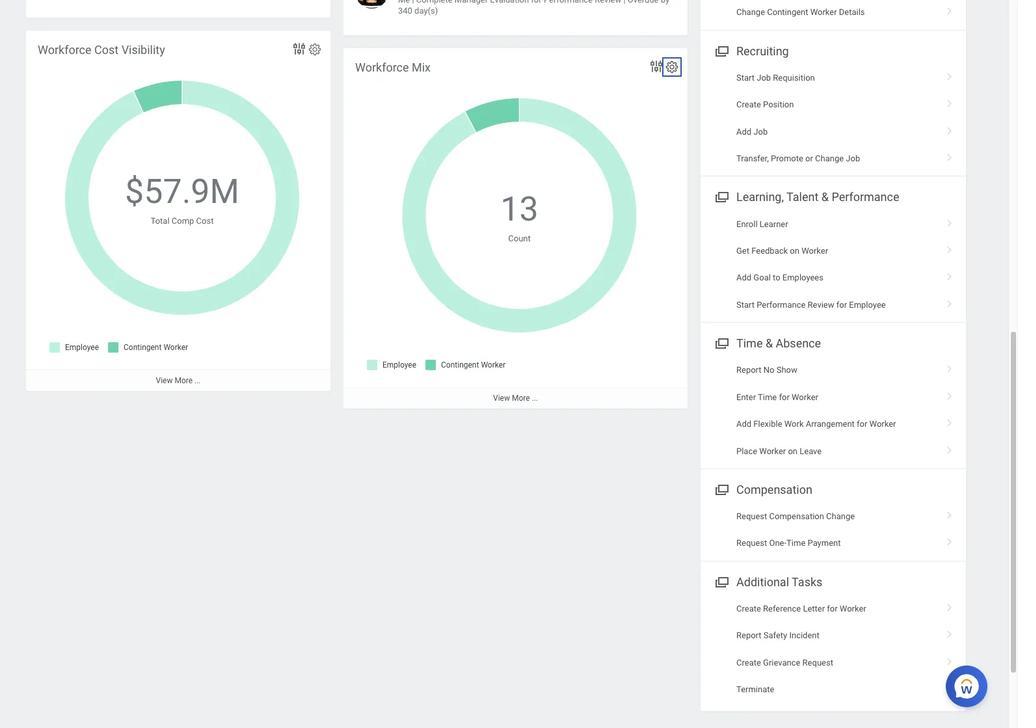 Task type: vqa. For each thing, say whether or not it's contained in the screenshot.
12th chevron right icon from the top
yes



Task type: describe. For each thing, give the bounding box(es) containing it.
13 button
[[501, 187, 541, 232]]

leave
[[800, 446, 822, 456]]

cost inside $57.9m total comp cost
[[196, 216, 214, 226]]

learning,
[[737, 190, 784, 204]]

contingent
[[768, 7, 809, 17]]

chevron right image for enroll learner
[[942, 215, 959, 228]]

2 vertical spatial performance
[[757, 300, 806, 310]]

request compensation change
[[737, 512, 855, 521]]

more for $57.9m
[[175, 376, 193, 385]]

chevron right image for request one-time payment
[[942, 534, 959, 547]]

1 | from the left
[[412, 0, 414, 4]]

total
[[151, 216, 170, 226]]

additional
[[737, 575, 790, 589]]

chevron right image for add flexible work arrangement for worker
[[942, 415, 959, 428]]

create for create position
[[737, 100, 762, 110]]

report no show
[[737, 365, 798, 375]]

payment
[[808, 539, 841, 548]]

change contingent worker details link
[[701, 0, 967, 26]]

no
[[764, 365, 775, 375]]

chevron right image for report safety incident
[[942, 626, 959, 639]]

chevron right image for transfer, promote or change job
[[942, 149, 959, 162]]

request for request compensation change
[[737, 512, 768, 521]]

to
[[773, 273, 781, 283]]

... for $57.9m
[[195, 376, 201, 385]]

job for start
[[757, 73, 771, 83]]

me
[[398, 0, 410, 4]]

create reference letter for worker link
[[701, 596, 967, 623]]

work
[[785, 419, 804, 429]]

workforce for 13
[[355, 61, 409, 74]]

add for learning,
[[737, 273, 752, 283]]

create reference letter for worker
[[737, 604, 867, 614]]

comp
[[172, 216, 194, 226]]

13
[[501, 190, 539, 229]]

enter time for worker
[[737, 392, 819, 402]]

add for time
[[737, 419, 752, 429]]

place worker on leave link
[[701, 438, 967, 465]]

$57.9m
[[125, 172, 240, 212]]

add goal to employees link
[[701, 265, 967, 291]]

for down "show"
[[780, 392, 790, 402]]

view more ... for 13
[[493, 394, 538, 403]]

evaluation
[[490, 0, 529, 4]]

change inside change contingent worker details link
[[737, 7, 766, 17]]

340
[[398, 6, 413, 16]]

recruiting
[[737, 44, 789, 58]]

list for time & absence
[[701, 357, 967, 465]]

create for create grievance request
[[737, 658, 762, 668]]

chevron right image for request compensation change
[[942, 507, 959, 520]]

me  |  complete manager evaluation for performance review  |  overdue by 340 day(s)
[[398, 0, 670, 16]]

performance inside me  |  complete manager evaluation for performance review  |  overdue by 340 day(s)
[[544, 0, 593, 4]]

or
[[806, 154, 814, 163]]

get
[[737, 246, 750, 256]]

worker up work
[[792, 392, 819, 402]]

absence
[[776, 337, 822, 350]]

tasks
[[792, 575, 823, 589]]

enter time for worker link
[[701, 384, 967, 411]]

configure workforce cost visibility image
[[308, 42, 322, 57]]

chevron right image for add job
[[942, 122, 959, 135]]

configure workforce mix image
[[665, 60, 680, 74]]

requisition
[[774, 73, 816, 83]]

report safety incident
[[737, 631, 820, 641]]

enroll
[[737, 219, 758, 229]]

create for create reference letter for worker
[[737, 604, 762, 614]]

report for report safety incident
[[737, 631, 762, 641]]

transfer,
[[737, 154, 769, 163]]

2 | from the left
[[624, 0, 626, 4]]

time inside the enter time for worker link
[[758, 392, 777, 402]]

learning, talent & performance
[[737, 190, 900, 204]]

view for 13
[[493, 394, 510, 403]]

incident
[[790, 631, 820, 641]]

on for worker
[[789, 446, 798, 456]]

employee
[[850, 300, 886, 310]]

grievance
[[764, 658, 801, 668]]

configure and view chart data image for $57.9m
[[292, 41, 307, 57]]

time & absence
[[737, 337, 822, 350]]

report no show link
[[701, 357, 967, 384]]

1 vertical spatial &
[[766, 337, 773, 350]]

$57.9m button
[[125, 169, 241, 215]]

enter
[[737, 392, 757, 402]]

position
[[764, 100, 794, 110]]

place worker on leave
[[737, 446, 822, 456]]

additional tasks
[[737, 575, 823, 589]]

request one-time payment link
[[701, 530, 967, 557]]

add goal to employees
[[737, 273, 824, 283]]

list for compensation
[[701, 503, 967, 557]]

chevron right image for start performance review for employee
[[942, 295, 959, 308]]

job inside the transfer, promote or change job link
[[846, 154, 861, 163]]

review inside me  |  complete manager evaluation for performance review  |  overdue by 340 day(s)
[[595, 0, 622, 4]]

chevron right image for create position
[[942, 95, 959, 108]]

workforce cost visibility
[[38, 43, 165, 57]]

start performance review for employee link
[[701, 291, 967, 318]]

worker right arrangement
[[870, 419, 897, 429]]

employees
[[783, 273, 824, 283]]

show
[[777, 365, 798, 375]]

feedback
[[752, 246, 788, 256]]

mix
[[412, 61, 431, 74]]

manager
[[455, 0, 488, 4]]

count
[[509, 234, 531, 243]]

overdue
[[628, 0, 659, 4]]

get feedback on worker
[[737, 246, 829, 256]]

request for request one-time payment
[[737, 539, 768, 548]]

on for feedback
[[791, 246, 800, 256]]

start job requisition link
[[701, 64, 967, 91]]

chevron right image for create reference letter for worker
[[942, 600, 959, 613]]

enroll learner
[[737, 219, 789, 229]]

create position
[[737, 100, 794, 110]]

promote
[[771, 154, 804, 163]]

visibility
[[121, 43, 165, 57]]



Task type: locate. For each thing, give the bounding box(es) containing it.
cost
[[94, 43, 119, 57], [196, 216, 214, 226]]

2 vertical spatial create
[[737, 658, 762, 668]]

... inside workforce mix element
[[532, 394, 538, 403]]

list
[[38, 0, 319, 7], [701, 64, 967, 172], [701, 211, 967, 318], [701, 357, 967, 465], [701, 503, 967, 557], [701, 596, 967, 703]]

more inside workforce mix element
[[512, 394, 530, 403]]

2 vertical spatial job
[[846, 154, 861, 163]]

... inside the workforce cost visibility 'element'
[[195, 376, 201, 385]]

1 menu group image from the top
[[713, 188, 730, 205]]

chevron right image inside the enter time for worker link
[[942, 388, 959, 401]]

0 horizontal spatial |
[[412, 0, 414, 4]]

add job
[[737, 127, 768, 136]]

1 create from the top
[[737, 100, 762, 110]]

0 vertical spatial create
[[737, 100, 762, 110]]

add flexible work arrangement for worker
[[737, 419, 897, 429]]

1 start from the top
[[737, 73, 755, 83]]

chevron right image inside add goal to employees link
[[942, 268, 959, 281]]

0 horizontal spatial configure and view chart data image
[[292, 41, 307, 57]]

0 vertical spatial &
[[822, 190, 829, 204]]

chevron right image for place worker on leave
[[942, 442, 959, 455]]

3 chevron right image from the top
[[942, 415, 959, 428]]

0 vertical spatial view
[[156, 376, 173, 385]]

6 chevron right image from the top
[[942, 268, 959, 281]]

talent
[[787, 190, 819, 204]]

menu group image
[[713, 41, 730, 59], [713, 573, 730, 590]]

list containing report no show
[[701, 357, 967, 465]]

arrangement
[[806, 419, 855, 429]]

time down request compensation change
[[787, 539, 806, 548]]

0 vertical spatial change
[[737, 7, 766, 17]]

start for start performance review for employee
[[737, 300, 755, 310]]

4 chevron right image from the top
[[942, 215, 959, 228]]

flexible
[[754, 419, 783, 429]]

view more ... link for 13
[[344, 387, 688, 409]]

job inside add job link
[[754, 127, 768, 136]]

1 vertical spatial view
[[493, 394, 510, 403]]

change inside request compensation change link
[[827, 512, 855, 521]]

6 chevron right image from the top
[[942, 653, 959, 666]]

1 horizontal spatial ...
[[532, 394, 538, 403]]

reference
[[764, 604, 802, 614]]

0 vertical spatial cost
[[94, 43, 119, 57]]

workforce cost visibility element
[[26, 31, 331, 391]]

1 horizontal spatial |
[[624, 0, 626, 4]]

1 vertical spatial compensation
[[770, 512, 825, 521]]

terminate link
[[701, 676, 967, 703]]

job for add
[[754, 127, 768, 136]]

change
[[737, 7, 766, 17], [816, 154, 844, 163], [827, 512, 855, 521]]

chevron right image inside the transfer, promote or change job link
[[942, 149, 959, 162]]

0 vertical spatial workforce
[[38, 43, 92, 57]]

1 vertical spatial add
[[737, 273, 752, 283]]

start down goal
[[737, 300, 755, 310]]

0 vertical spatial performance
[[544, 0, 593, 4]]

chevron right image for get feedback on worker
[[942, 241, 959, 255]]

1 vertical spatial time
[[758, 392, 777, 402]]

on
[[791, 246, 800, 256], [789, 446, 798, 456]]

change inside the transfer, promote or change job link
[[816, 154, 844, 163]]

0 vertical spatial configure and view chart data image
[[292, 41, 307, 57]]

worker
[[811, 7, 838, 17], [802, 246, 829, 256], [792, 392, 819, 402], [870, 419, 897, 429], [760, 446, 787, 456], [840, 604, 867, 614]]

1 vertical spatial start
[[737, 300, 755, 310]]

1 vertical spatial configure and view chart data image
[[649, 59, 665, 74]]

create
[[737, 100, 762, 110], [737, 604, 762, 614], [737, 658, 762, 668]]

request inside 'link'
[[737, 539, 768, 548]]

1 chevron right image from the top
[[942, 3, 959, 16]]

1 menu group image from the top
[[713, 41, 730, 59]]

0 vertical spatial time
[[737, 337, 763, 350]]

transfer, promote or change job
[[737, 154, 861, 163]]

for right arrangement
[[857, 419, 868, 429]]

configure and view chart data image left 'configure workforce mix' 'icon'
[[649, 59, 665, 74]]

change contingent worker details
[[737, 7, 866, 17]]

chevron right image inside the get feedback on worker link
[[942, 241, 959, 255]]

view inside workforce mix element
[[493, 394, 510, 403]]

compensation inside list
[[770, 512, 825, 521]]

13 chevron right image from the top
[[942, 680, 959, 693]]

worker up report safety incident link
[[840, 604, 867, 614]]

performance right 'evaluation'
[[544, 0, 593, 4]]

request down incident
[[803, 658, 834, 668]]

configure and view chart data image inside the workforce cost visibility 'element'
[[292, 41, 307, 57]]

0 vertical spatial menu group image
[[713, 41, 730, 59]]

1 horizontal spatial configure and view chart data image
[[649, 59, 665, 74]]

1 vertical spatial more
[[512, 394, 530, 403]]

1 horizontal spatial review
[[808, 300, 835, 310]]

0 vertical spatial view more ...
[[156, 376, 201, 385]]

view more ...
[[156, 376, 201, 385], [493, 394, 538, 403]]

chevron right image for report no show
[[942, 361, 959, 374]]

0 vertical spatial compensation
[[737, 483, 813, 497]]

2 vertical spatial menu group image
[[713, 480, 730, 498]]

enroll learner link
[[701, 211, 967, 238]]

start for start job requisition
[[737, 73, 755, 83]]

learner
[[760, 219, 789, 229]]

3 add from the top
[[737, 419, 752, 429]]

start
[[737, 73, 755, 83], [737, 300, 755, 310]]

request left one-
[[737, 539, 768, 548]]

report
[[737, 365, 762, 375], [737, 631, 762, 641]]

0 vertical spatial menu group image
[[713, 188, 730, 205]]

terminate
[[737, 685, 775, 695]]

0 vertical spatial ...
[[195, 376, 201, 385]]

1 vertical spatial view more ...
[[493, 394, 538, 403]]

start job requisition
[[737, 73, 816, 83]]

cost left visibility
[[94, 43, 119, 57]]

2 chevron right image from the top
[[942, 149, 959, 162]]

job
[[757, 73, 771, 83], [754, 127, 768, 136], [846, 154, 861, 163]]

job inside start job requisition link
[[757, 73, 771, 83]]

configure and view chart data image
[[292, 41, 307, 57], [649, 59, 665, 74]]

13 count
[[501, 190, 539, 243]]

list containing enroll learner
[[701, 211, 967, 318]]

chevron right image inside report no show link
[[942, 361, 959, 374]]

10 chevron right image from the top
[[942, 442, 959, 455]]

on right feedback
[[791, 246, 800, 256]]

0 horizontal spatial view more ... link
[[26, 370, 331, 391]]

1 horizontal spatial workforce
[[355, 61, 409, 74]]

chevron right image for start job requisition
[[942, 68, 959, 81]]

view more ... link for $57.9m
[[26, 370, 331, 391]]

0 vertical spatial on
[[791, 246, 800, 256]]

chevron right image inside start job requisition link
[[942, 68, 959, 81]]

8 chevron right image from the top
[[942, 361, 959, 374]]

chevron right image inside "enroll learner" "link"
[[942, 215, 959, 228]]

3 create from the top
[[737, 658, 762, 668]]

view inside the workforce cost visibility 'element'
[[156, 376, 173, 385]]

add left goal
[[737, 273, 752, 283]]

chevron right image for add goal to employees
[[942, 268, 959, 281]]

more
[[175, 376, 193, 385], [512, 394, 530, 403]]

list containing start job requisition
[[701, 64, 967, 172]]

review
[[595, 0, 622, 4], [808, 300, 835, 310]]

0 vertical spatial report
[[737, 365, 762, 375]]

view more ... inside the workforce cost visibility 'element'
[[156, 376, 201, 385]]

chevron right image inside the create grievance request link
[[942, 653, 959, 666]]

view more ... inside workforce mix element
[[493, 394, 538, 403]]

report left no
[[737, 365, 762, 375]]

1 horizontal spatial view
[[493, 394, 510, 403]]

report safety incident link
[[701, 623, 967, 650]]

1 vertical spatial create
[[737, 604, 762, 614]]

9 chevron right image from the top
[[942, 388, 959, 401]]

add left flexible at bottom
[[737, 419, 752, 429]]

3 menu group image from the top
[[713, 480, 730, 498]]

4 chevron right image from the top
[[942, 534, 959, 547]]

request one-time payment
[[737, 539, 841, 548]]

more inside the workforce cost visibility 'element'
[[175, 376, 193, 385]]

0 horizontal spatial performance
[[544, 0, 593, 4]]

workforce
[[38, 43, 92, 57], [355, 61, 409, 74]]

list for learning, talent & performance
[[701, 211, 967, 318]]

create up terminate
[[737, 658, 762, 668]]

menu group image left additional
[[713, 573, 730, 590]]

... for 13
[[532, 394, 538, 403]]

review down add goal to employees link
[[808, 300, 835, 310]]

time inside request one-time payment 'link'
[[787, 539, 806, 548]]

1 vertical spatial report
[[737, 631, 762, 641]]

letter
[[804, 604, 826, 614]]

request up request one-time payment on the right of the page
[[737, 512, 768, 521]]

performance down add goal to employees
[[757, 300, 806, 310]]

create down additional
[[737, 604, 762, 614]]

0 horizontal spatial view more ...
[[156, 376, 201, 385]]

2 horizontal spatial performance
[[832, 190, 900, 204]]

for inside me  |  complete manager evaluation for performance review  |  overdue by 340 day(s)
[[531, 0, 542, 4]]

chevron right image
[[942, 3, 959, 16], [942, 68, 959, 81], [942, 122, 959, 135], [942, 215, 959, 228], [942, 241, 959, 255], [942, 268, 959, 281], [942, 295, 959, 308], [942, 361, 959, 374], [942, 388, 959, 401], [942, 442, 959, 455], [942, 507, 959, 520], [942, 626, 959, 639], [942, 680, 959, 693]]

add job link
[[701, 118, 967, 145]]

1 add from the top
[[737, 127, 752, 136]]

1 horizontal spatial cost
[[196, 216, 214, 226]]

0 vertical spatial more
[[175, 376, 193, 385]]

| right me
[[412, 0, 414, 4]]

job down 'create position'
[[754, 127, 768, 136]]

1 chevron right image from the top
[[942, 95, 959, 108]]

report for report no show
[[737, 365, 762, 375]]

configure and view chart data image left configure workforce cost visibility icon on the left of the page
[[292, 41, 307, 57]]

for left employee
[[837, 300, 848, 310]]

job down recruiting
[[757, 73, 771, 83]]

chevron right image inside change contingent worker details link
[[942, 3, 959, 16]]

2 report from the top
[[737, 631, 762, 641]]

performance
[[544, 0, 593, 4], [832, 190, 900, 204], [757, 300, 806, 310]]

1 report from the top
[[737, 365, 762, 375]]

chevron right image inside report safety incident link
[[942, 626, 959, 639]]

0 horizontal spatial more
[[175, 376, 193, 385]]

1 horizontal spatial view more ... link
[[344, 387, 688, 409]]

chevron right image for change contingent worker details
[[942, 3, 959, 16]]

time up report no show
[[737, 337, 763, 350]]

1 vertical spatial menu group image
[[713, 573, 730, 590]]

change left contingent at the top right of the page
[[737, 7, 766, 17]]

1 horizontal spatial &
[[822, 190, 829, 204]]

0 horizontal spatial review
[[595, 0, 622, 4]]

list for additional tasks
[[701, 596, 967, 703]]

0 horizontal spatial view
[[156, 376, 173, 385]]

1 vertical spatial review
[[808, 300, 835, 310]]

compensation up request one-time payment on the right of the page
[[770, 512, 825, 521]]

menu group image for learning,
[[713, 188, 730, 205]]

menu group image for time
[[713, 334, 730, 352]]

add up transfer,
[[737, 127, 752, 136]]

chevron right image inside create position link
[[942, 95, 959, 108]]

...
[[195, 376, 201, 385], [532, 394, 538, 403]]

1 vertical spatial request
[[737, 539, 768, 548]]

list containing request compensation change
[[701, 503, 967, 557]]

2 menu group image from the top
[[713, 334, 730, 352]]

1 vertical spatial workforce
[[355, 61, 409, 74]]

chevron right image inside add flexible work arrangement for worker link
[[942, 415, 959, 428]]

0 vertical spatial review
[[595, 0, 622, 4]]

add
[[737, 127, 752, 136], [737, 273, 752, 283], [737, 419, 752, 429]]

1 vertical spatial on
[[789, 446, 798, 456]]

create grievance request
[[737, 658, 834, 668]]

|
[[412, 0, 414, 4], [624, 0, 626, 4]]

0 horizontal spatial &
[[766, 337, 773, 350]]

change up request one-time payment 'link'
[[827, 512, 855, 521]]

12 chevron right image from the top
[[942, 626, 959, 639]]

get feedback on worker link
[[701, 238, 967, 265]]

worker left details
[[811, 7, 838, 17]]

0 horizontal spatial ...
[[195, 376, 201, 385]]

2 vertical spatial time
[[787, 539, 806, 548]]

11 chevron right image from the top
[[942, 507, 959, 520]]

goal
[[754, 273, 771, 283]]

menu group image for additional tasks
[[713, 573, 730, 590]]

2 add from the top
[[737, 273, 752, 283]]

7 chevron right image from the top
[[942, 295, 959, 308]]

day(s)
[[415, 6, 438, 16]]

2 create from the top
[[737, 604, 762, 614]]

1 vertical spatial menu group image
[[713, 334, 730, 352]]

change right or
[[816, 154, 844, 163]]

by
[[661, 0, 670, 4]]

performance up "enroll learner" "link"
[[832, 190, 900, 204]]

job down add job link
[[846, 154, 861, 163]]

view more ... for $57.9m
[[156, 376, 201, 385]]

menu group image
[[713, 188, 730, 205], [713, 334, 730, 352], [713, 480, 730, 498]]

chevron right image inside request one-time payment 'link'
[[942, 534, 959, 547]]

2 chevron right image from the top
[[942, 68, 959, 81]]

worker up "employees"
[[802, 246, 829, 256]]

0 horizontal spatial workforce
[[38, 43, 92, 57]]

chevron right image
[[942, 95, 959, 108], [942, 149, 959, 162], [942, 415, 959, 428], [942, 534, 959, 547], [942, 600, 959, 613], [942, 653, 959, 666]]

workforce mix element
[[344, 48, 688, 409]]

configure and view chart data image inside workforce mix element
[[649, 59, 665, 74]]

2 start from the top
[[737, 300, 755, 310]]

worker right place
[[760, 446, 787, 456]]

1 vertical spatial change
[[816, 154, 844, 163]]

2 vertical spatial add
[[737, 419, 752, 429]]

1 vertical spatial performance
[[832, 190, 900, 204]]

for right letter in the right of the page
[[828, 604, 838, 614]]

chevron right image inside add job link
[[942, 122, 959, 135]]

& right the talent
[[822, 190, 829, 204]]

request
[[737, 512, 768, 521], [737, 539, 768, 548], [803, 658, 834, 668]]

compensation up request compensation change
[[737, 483, 813, 497]]

menu group image left recruiting
[[713, 41, 730, 59]]

cost right comp
[[196, 216, 214, 226]]

0 vertical spatial request
[[737, 512, 768, 521]]

5 chevron right image from the top
[[942, 600, 959, 613]]

$57.9m total comp cost
[[125, 172, 240, 226]]

0 horizontal spatial cost
[[94, 43, 119, 57]]

on left leave
[[789, 446, 798, 456]]

create grievance request link
[[701, 650, 967, 676]]

for
[[531, 0, 542, 4], [837, 300, 848, 310], [780, 392, 790, 402], [857, 419, 868, 429], [828, 604, 838, 614]]

2 vertical spatial change
[[827, 512, 855, 521]]

time right enter
[[758, 392, 777, 402]]

chevron right image inside request compensation change link
[[942, 507, 959, 520]]

for right 'evaluation'
[[531, 0, 542, 4]]

5 chevron right image from the top
[[942, 241, 959, 255]]

create position link
[[701, 91, 967, 118]]

request compensation change link
[[701, 503, 967, 530]]

menu group image for recruiting
[[713, 41, 730, 59]]

workforce inside 'element'
[[38, 43, 92, 57]]

3 chevron right image from the top
[[942, 122, 959, 135]]

workforce mix
[[355, 61, 431, 74]]

place
[[737, 446, 758, 456]]

details
[[840, 7, 866, 17]]

one-
[[770, 539, 787, 548]]

view for $57.9m
[[156, 376, 173, 385]]

chevron right image inside create reference letter for worker link
[[942, 600, 959, 613]]

configure and view chart data image for 13
[[649, 59, 665, 74]]

1 horizontal spatial performance
[[757, 300, 806, 310]]

list for recruiting
[[701, 64, 967, 172]]

1 vertical spatial ...
[[532, 394, 538, 403]]

report left safety
[[737, 631, 762, 641]]

list containing create reference letter for worker
[[701, 596, 967, 703]]

transfer, promote or change job link
[[701, 145, 967, 172]]

more for 13
[[512, 394, 530, 403]]

& up no
[[766, 337, 773, 350]]

start performance review for employee
[[737, 300, 886, 310]]

chevron right image for enter time for worker
[[942, 388, 959, 401]]

| left overdue
[[624, 0, 626, 4]]

complete
[[417, 0, 453, 4]]

1 vertical spatial cost
[[196, 216, 214, 226]]

0 vertical spatial add
[[737, 127, 752, 136]]

2 menu group image from the top
[[713, 573, 730, 590]]

0 vertical spatial job
[[757, 73, 771, 83]]

start down recruiting
[[737, 73, 755, 83]]

view
[[156, 376, 173, 385], [493, 394, 510, 403]]

1 horizontal spatial more
[[512, 394, 530, 403]]

1 vertical spatial job
[[754, 127, 768, 136]]

1 horizontal spatial view more ...
[[493, 394, 538, 403]]

workforce for $57.9m
[[38, 43, 92, 57]]

create up the add job
[[737, 100, 762, 110]]

chevron right image for terminate
[[942, 680, 959, 693]]

chevron right image inside place worker on leave link
[[942, 442, 959, 455]]

add flexible work arrangement for worker link
[[701, 411, 967, 438]]

&
[[822, 190, 829, 204], [766, 337, 773, 350]]

chevron right image inside terminate link
[[942, 680, 959, 693]]

2 vertical spatial request
[[803, 658, 834, 668]]

0 vertical spatial start
[[737, 73, 755, 83]]

chevron right image inside start performance review for employee link
[[942, 295, 959, 308]]

chevron right image for create grievance request
[[942, 653, 959, 666]]

review left overdue
[[595, 0, 622, 4]]

safety
[[764, 631, 788, 641]]



